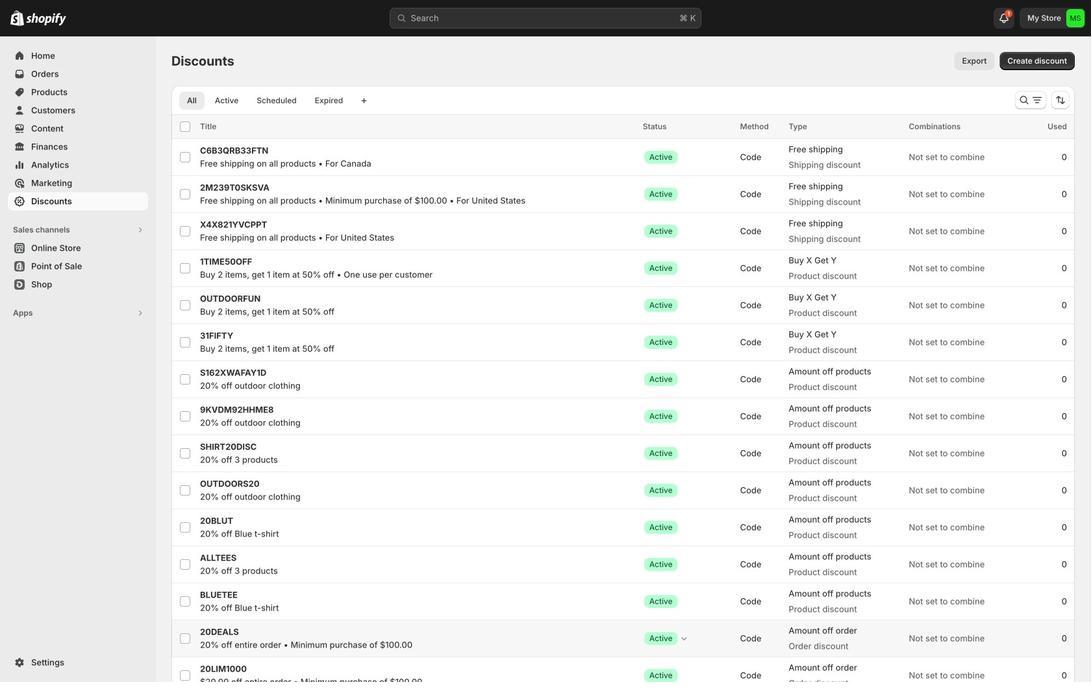 Task type: describe. For each thing, give the bounding box(es) containing it.
1 horizontal spatial shopify image
[[26, 13, 66, 26]]

0 horizontal spatial shopify image
[[10, 10, 24, 26]]



Task type: vqa. For each thing, say whether or not it's contained in the screenshot.
right Shopify IMAGE
yes



Task type: locate. For each thing, give the bounding box(es) containing it.
shopify image
[[10, 10, 24, 26], [26, 13, 66, 26]]

my store image
[[1067, 9, 1085, 27]]

tab list
[[177, 91, 354, 110]]



